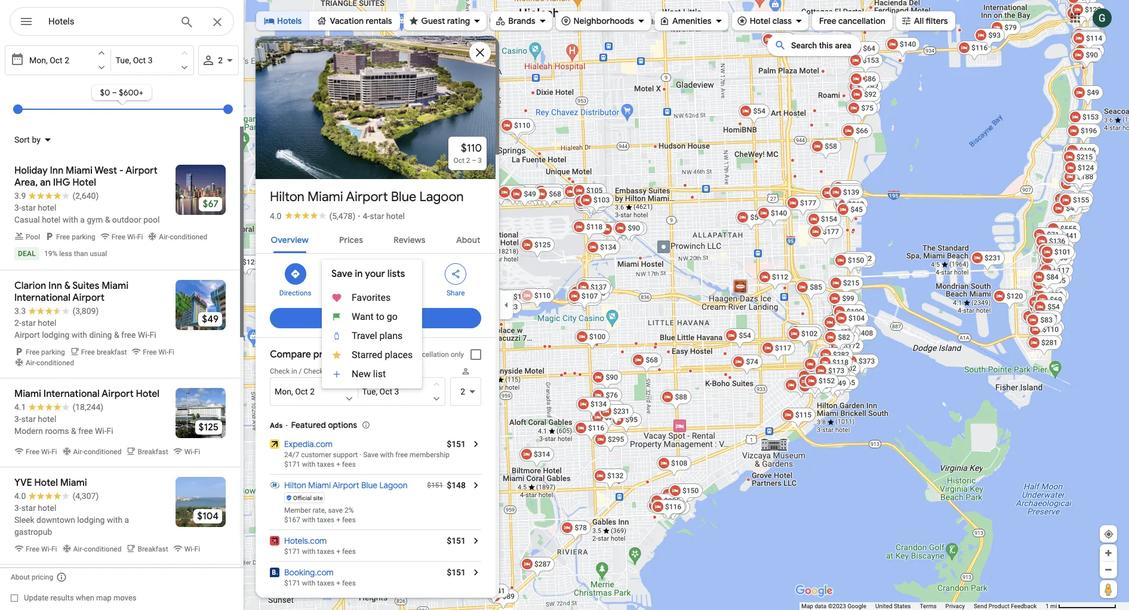 Task type: locate. For each thing, give the bounding box(es) containing it.
moves
[[114, 594, 137, 603]]

1 mi
[[1046, 603, 1058, 610]]

4 fees from the top
[[342, 580, 356, 588]]

3 taxes from the top
[[317, 548, 335, 556]]

1 vertical spatial set check out one day earlier image
[[431, 379, 442, 390]]

go
[[387, 311, 398, 323]]

0 vertical spatial cancellation
[[839, 16, 886, 26]]

0 horizontal spatial 3
[[148, 56, 153, 65]]

collapse side panel image
[[500, 299, 513, 312]]

save in your lists menu
[[322, 260, 423, 389]]

1 vertical spatial mon,
[[275, 387, 293, 397]]

hilton up 4.0
[[270, 189, 305, 206]]

+ inside "member rate, save 2% $167 with taxes + fees"
[[336, 516, 341, 525]]

prices
[[314, 349, 341, 361]]

1 horizontal spatial set check out one day earlier image
[[431, 379, 442, 390]]

check in / check out group
[[270, 367, 446, 406]]

about inside $0 – $600+ main content
[[11, 574, 30, 582]]

set check out one day earlier image up set check out one day later image
[[179, 48, 190, 59]]

0 horizontal spatial in
[[292, 367, 297, 376]]

set check in one day later image inside check in / check out group
[[344, 394, 355, 404]]

3
[[148, 56, 153, 65], [395, 387, 399, 397]]

taxes down customer
[[317, 461, 335, 469]]

set check out one day earlier image
[[179, 48, 190, 59], [431, 379, 442, 390]]

save inside menu
[[332, 268, 353, 280]]

2 $171 with taxes + fees from the top
[[284, 580, 356, 588]]

tue, oct 3 down list
[[362, 387, 399, 397]]

+
[[336, 461, 341, 469], [336, 516, 341, 525], [336, 548, 341, 556], [336, 580, 341, 588]]

0 vertical spatial in
[[355, 268, 363, 280]]

footer containing map data ©2023 google
[[802, 603, 1046, 611]]

1 taxes from the top
[[317, 461, 335, 469]]

0 horizontal spatial lagoon
[[380, 480, 408, 491]]

about pricing
[[11, 574, 53, 582]]

0 horizontal spatial monday, october 2 to tuesday, october 3 group
[[5, 45, 194, 75]]

tab list containing overview
[[256, 225, 496, 253]]

1 vertical spatial ·
[[360, 451, 362, 459]]

1 horizontal spatial cancellation
[[839, 16, 886, 26]]

 search field
[[10, 7, 234, 38]]

with down rate, at the left bottom
[[302, 516, 316, 525]]

show your location image
[[1104, 529, 1115, 540]]

$600+
[[119, 87, 144, 98]]

1 vertical spatial about
[[11, 574, 30, 582]]

4 taxes from the top
[[317, 580, 335, 588]]

· inside 24/7 customer support · save with free membership $171 with taxes + fees
[[360, 451, 362, 459]]

about inside button
[[456, 235, 481, 246]]

set check out one day earlier image inside check in / check out group
[[431, 379, 442, 390]]

featured options
[[291, 420, 357, 431]]

class
[[773, 16, 792, 26]]

None field
[[48, 14, 170, 29]]

about up the ''
[[456, 235, 481, 246]]

reviews button
[[384, 225, 435, 253]]

1 horizontal spatial about
[[456, 235, 481, 246]]

1 horizontal spatial free
[[820, 16, 837, 26]]

24/7 customer support · save with free membership $171 with taxes + fees
[[284, 451, 450, 469]]

0 horizontal spatial mon, oct 2
[[29, 56, 69, 65]]

2 taxes from the top
[[317, 516, 335, 525]]

in inside group
[[292, 367, 297, 376]]

set check out one day earlier image for set check out one day later icon
[[431, 379, 442, 390]]

4.0 stars image
[[282, 212, 329, 219]]

save down 
[[341, 289, 357, 298]]

1 + from the top
[[336, 461, 341, 469]]

price per night region
[[5, 75, 239, 127]]

set check in one day earlier image inside check in / check out group
[[344, 379, 355, 390]]

results for hotels feed
[[0, 127, 244, 611]]

0 vertical spatial monday, october 2 to tuesday, october 3 group
[[5, 45, 194, 75]]

oct for set check out one day earlier "icon" inside the $0 – $600+ main content
[[133, 56, 146, 65]]

cancellation inside hilton miami airport blue lagoon main content
[[411, 351, 449, 359]]

footer
[[802, 603, 1046, 611]]

in left the / on the left bottom of page
[[292, 367, 297, 376]]

check down compare
[[270, 367, 290, 376]]

1 vertical spatial 2 button
[[451, 378, 482, 406]]

1 horizontal spatial tue, oct 3
[[362, 387, 399, 397]]

save left your
[[332, 268, 353, 280]]

1 horizontal spatial blue
[[391, 189, 417, 206]]

1 vertical spatial monday, october 2 to tuesday, october 3 group
[[270, 378, 446, 406]]

2 – 3
[[467, 157, 482, 165]]

official site
[[293, 495, 323, 502]]

check right the / on the left bottom of page
[[304, 367, 324, 376]]

$171 with taxes + fees down booking.com
[[284, 580, 356, 588]]

0 horizontal spatial free
[[395, 351, 409, 359]]

hotel class
[[750, 16, 792, 26]]

set check in one day later image
[[96, 62, 107, 73], [344, 394, 355, 404]]

sort by
[[14, 135, 41, 145]]

set check out one day earlier image up set check out one day later icon
[[431, 379, 442, 390]]

cancellation up area
[[839, 16, 886, 26]]

2 inside check in / check out group
[[310, 387, 315, 397]]

2 button right set check out one day later icon
[[451, 378, 482, 406]]

2 vertical spatial $171
[[284, 580, 301, 588]]

0 vertical spatial mon,
[[29, 56, 48, 65]]

membership
[[410, 451, 450, 459]]

1 $171 from the top
[[284, 461, 301, 469]]

terms
[[920, 603, 937, 610]]

cancellation left 'only'
[[411, 351, 449, 359]]

taxes down booking.com
[[317, 580, 335, 588]]

oct inside $110 oct 2 – 3
[[454, 157, 465, 165]]

check
[[270, 367, 290, 376], [304, 367, 324, 376]]

options
[[328, 420, 357, 431]]

0 vertical spatial free
[[820, 16, 837, 26]]

$171 down hotels.com
[[284, 548, 301, 556]]

1 vertical spatial $171 with taxes + fees
[[284, 580, 356, 588]]

free inside button
[[820, 16, 837, 26]]

mon, inside $0 – $600+ main content
[[29, 56, 48, 65]]

to
[[376, 311, 385, 323]]

sort
[[14, 135, 30, 145]]

availability
[[364, 314, 416, 323]]

tue, for set check out one day later image
[[116, 56, 131, 65]]

fees
[[342, 461, 356, 469], [342, 516, 356, 525], [342, 548, 356, 556], [342, 580, 356, 588]]

free for free cancellation only
[[395, 351, 409, 359]]

0 vertical spatial $171 with taxes + fees
[[284, 548, 356, 556]]

set check out one day earlier image for set check out one day later image
[[179, 48, 190, 59]]

free
[[820, 16, 837, 26], [395, 351, 409, 359]]

states
[[895, 603, 911, 610]]

save for save
[[341, 289, 357, 298]]

airport up 4-
[[346, 189, 388, 206]]

travel
[[352, 330, 377, 342]]

1 vertical spatial in
[[292, 367, 297, 376]]

check availability link
[[270, 304, 482, 333]]

·
[[358, 212, 361, 221], [360, 451, 362, 459]]

with left free
[[380, 451, 394, 459]]

3 inside $0 – $600+ main content
[[148, 56, 153, 65]]

0 vertical spatial 2 button
[[198, 45, 239, 75]]

1 vertical spatial hilton
[[284, 480, 306, 491]]

mon, oct 2 down the / on the left bottom of page
[[275, 387, 315, 397]]

0 vertical spatial hilton
[[270, 189, 305, 206]]

reviews
[[394, 235, 426, 246]]

lagoon up about button
[[420, 189, 464, 206]]

1 $171 with taxes + fees from the top
[[284, 548, 356, 556]]

0 horizontal spatial set check in one day later image
[[96, 62, 107, 73]]

save
[[332, 268, 353, 280], [341, 289, 357, 298], [363, 451, 379, 459]]

oct for set check in one day earlier icon inside the check in / check out group
[[295, 387, 308, 397]]

hilton up official
[[284, 480, 306, 491]]

hotels
[[277, 16, 302, 26]]

out
[[325, 367, 336, 376]]

overview button
[[261, 225, 318, 253]]

hilton miami airport blue lagoon up 4-
[[270, 189, 464, 206]]

all filters
[[915, 16, 949, 26]]

starred
[[352, 350, 383, 361]]

new list
[[352, 369, 386, 380]]

1 horizontal spatial 2 button
[[451, 378, 482, 406]]

1 vertical spatial free
[[395, 351, 409, 359]]

0 vertical spatial save
[[332, 268, 353, 280]]

$151 $148
[[427, 481, 466, 491]]

cancellation
[[839, 16, 886, 26], [411, 351, 449, 359]]

taxes down hotels.com
[[317, 548, 335, 556]]

$171
[[284, 461, 301, 469], [284, 548, 301, 556], [284, 580, 301, 588]]

3 inside check in / check out group
[[395, 387, 399, 397]]

about for about
[[456, 235, 481, 246]]

set check in one day earlier image
[[96, 48, 107, 59], [344, 379, 355, 390]]

5,478 reviews element
[[329, 212, 356, 221]]

set check in one day later image up $0
[[96, 62, 107, 73]]

set check out one day earlier image inside $0 – $600+ main content
[[179, 48, 190, 59]]

support
[[333, 451, 358, 459]]

taxes down rate, at the left bottom
[[317, 516, 335, 525]]

2 vertical spatial save
[[363, 451, 379, 459]]

1 vertical spatial mon, oct 2
[[275, 387, 315, 397]]

blue up the hotel
[[391, 189, 417, 206]]

tue, inside $0 – $600+ main content
[[116, 56, 131, 65]]

0 vertical spatial tue, oct 3
[[116, 56, 153, 65]]

with inside "member rate, save 2% $167 with taxes + fees"
[[302, 516, 316, 525]]

with
[[380, 451, 394, 459], [302, 461, 316, 469], [302, 516, 316, 525], [302, 548, 316, 556], [302, 580, 316, 588]]

$171 inside 24/7 customer support · save with free membership $171 with taxes + fees
[[284, 461, 301, 469]]

0 vertical spatial lagoon
[[420, 189, 464, 206]]

1 horizontal spatial tue,
[[362, 387, 378, 397]]

mon, down check in / check out
[[275, 387, 293, 397]]

0 vertical spatial airport
[[346, 189, 388, 206]]

cancellation for free cancellation
[[839, 16, 886, 26]]

want
[[352, 311, 374, 323]]

1 horizontal spatial check
[[304, 367, 324, 376]]

1 vertical spatial tue,
[[362, 387, 378, 397]]

1 vertical spatial set check in one day earlier image
[[344, 379, 355, 390]]

1 horizontal spatial set check in one day later image
[[344, 394, 355, 404]]

· left 4-
[[358, 212, 361, 221]]

1 horizontal spatial mon, oct 2
[[275, 387, 315, 397]]

fees inside "member rate, save 2% $167 with taxes + fees"
[[342, 516, 356, 525]]

neighborhoods button
[[556, 8, 651, 34]]

brands
[[509, 16, 536, 26]]

$171 with taxes + fees down hotels.com
[[284, 548, 356, 556]]

hilton miami airport blue lagoon up 2%
[[284, 480, 408, 491]]

1
[[1046, 603, 1050, 610]]

google maps element
[[0, 0, 1130, 611]]

free cancellation
[[820, 16, 886, 26]]

guests group
[[451, 367, 482, 406]]

save inside 24/7 customer support · save with free membership $171 with taxes + fees
[[363, 451, 379, 459]]

travel plans radio item
[[322, 327, 423, 346]]

plans
[[380, 330, 403, 342]]

lagoon down free
[[380, 480, 408, 491]]

0 horizontal spatial 2 button
[[198, 45, 239, 75]]

3 for set check out one day later icon
[[395, 387, 399, 397]]

1 check from the left
[[270, 367, 290, 376]]

save
[[328, 507, 343, 515]]

$0 – $600+ main content
[[0, 43, 244, 611]]

1 vertical spatial save
[[341, 289, 357, 298]]

2
[[65, 56, 69, 65], [218, 56, 223, 65], [310, 387, 315, 397], [461, 387, 465, 397]]

0 vertical spatial miami
[[308, 189, 343, 206]]

mon, down the  button
[[29, 56, 48, 65]]

2 inside guests group
[[461, 387, 465, 397]]

this
[[820, 41, 834, 50]]

mon, oct 2 down the  button
[[29, 56, 69, 65]]

taxes inside 24/7 customer support · save with free membership $171 with taxes + fees
[[317, 461, 335, 469]]

in for save
[[355, 268, 363, 280]]

tue, down new list radio item
[[362, 387, 378, 397]]

none field inside hotels field
[[48, 14, 170, 29]]

actions for hilton miami airport blue lagoon region
[[256, 254, 496, 304]]

about pricing image
[[56, 572, 67, 583]]

$171 down 24/7
[[284, 461, 301, 469]]

tue, inside check in / check out group
[[362, 387, 378, 397]]

· right support
[[360, 451, 362, 459]]

8,718
[[286, 154, 310, 166]]

new list radio item
[[322, 365, 423, 384]]

oct for set check out one day earlier "icon" within the check in / check out group
[[380, 387, 393, 397]]

guest
[[422, 16, 445, 26]]

$171 down booking.com
[[284, 580, 301, 588]]

mon, oct 2
[[29, 56, 69, 65], [275, 387, 315, 397]]

photos
[[312, 154, 341, 166]]

1 vertical spatial set check in one day later image
[[344, 394, 355, 404]]

0 vertical spatial 3
[[148, 56, 153, 65]]

cancellation inside button
[[839, 16, 886, 26]]

tab list
[[256, 225, 496, 253]]

0 horizontal spatial mon,
[[29, 56, 48, 65]]

rate,
[[313, 507, 327, 515]]

1 vertical spatial cancellation
[[411, 351, 449, 359]]

free down "plans"
[[395, 351, 409, 359]]

2 button right set check out one day later image
[[198, 45, 239, 75]]

1 fees from the top
[[342, 461, 356, 469]]

set check in one day later image up options
[[344, 394, 355, 404]]

0 horizontal spatial blue
[[361, 480, 378, 491]]

1 horizontal spatial set check in one day earlier image
[[344, 379, 355, 390]]

tue, up $0 – $600+
[[116, 56, 131, 65]]

2 fees from the top
[[342, 516, 356, 525]]

1 horizontal spatial in
[[355, 268, 363, 280]]

3 $171 from the top
[[284, 580, 301, 588]]

$171 for hotels.com
[[284, 548, 301, 556]]

free inside hilton miami airport blue lagoon main content
[[395, 351, 409, 359]]

0 vertical spatial set check in one day earlier image
[[96, 48, 107, 59]]

lists
[[388, 268, 405, 280]]

airport up 2%
[[333, 480, 360, 491]]

0 vertical spatial tue,
[[116, 56, 131, 65]]

tue, oct 3 up $600+ on the left top of page
[[116, 56, 153, 65]]

0 vertical spatial $171
[[284, 461, 301, 469]]

brands button
[[491, 8, 552, 34]]

1 horizontal spatial 3
[[395, 387, 399, 397]]

1 vertical spatial 3
[[395, 387, 399, 397]]

oct for set check in one day earlier icon inside $0 – $600+ main content
[[50, 56, 63, 65]]

3 + from the top
[[336, 548, 341, 556]]

about left pricing
[[11, 574, 30, 582]]

1 horizontal spatial monday, october 2 to tuesday, october 3 group
[[270, 378, 446, 406]]

$151
[[447, 440, 466, 449], [427, 482, 443, 490], [447, 537, 466, 546], [447, 568, 466, 578]]

3 left set check out one day later image
[[148, 56, 153, 65]]

0 vertical spatial about
[[456, 235, 481, 246]]

0 horizontal spatial tue, oct 3
[[116, 56, 153, 65]]

0 vertical spatial set check out one day earlier image
[[179, 48, 190, 59]]

$171 for booking.com
[[284, 580, 301, 588]]

miami up the site
[[308, 480, 331, 491]]

save right support
[[363, 451, 379, 459]]

3 down new list radio item
[[395, 387, 399, 397]]

2 + from the top
[[336, 516, 341, 525]]

united
[[876, 603, 893, 610]]

free cancellation button
[[813, 8, 893, 34]]

blue down 24/7 customer support · save with free membership $171 with taxes + fees
[[361, 480, 378, 491]]

0 vertical spatial blue
[[391, 189, 417, 206]]

miami up 5,478 reviews element
[[308, 189, 343, 206]]

0 vertical spatial hilton miami airport blue lagoon
[[270, 189, 464, 206]]

1 vertical spatial $171
[[284, 548, 301, 556]]

free up this
[[820, 16, 837, 26]]


[[19, 13, 33, 30]]

0 horizontal spatial tue,
[[116, 56, 131, 65]]

1 horizontal spatial mon,
[[275, 387, 293, 397]]

prices
[[339, 235, 363, 246]]

save inside actions for hilton miami airport blue lagoon region
[[341, 289, 357, 298]]

tue, oct 3 inside $0 – $600+ main content
[[116, 56, 153, 65]]

airport
[[346, 189, 388, 206], [333, 480, 360, 491]]

with down hotels.com
[[302, 548, 316, 556]]

tue, oct 3 inside check in / check out group
[[362, 387, 399, 397]]

fees inside 24/7 customer support · save with free membership $171 with taxes + fees
[[342, 461, 356, 469]]

google account: greg robinson  
(robinsongreg175@gmail.com) image
[[1093, 8, 1113, 27]]

1 vertical spatial tue, oct 3
[[362, 387, 399, 397]]

0 horizontal spatial cancellation
[[411, 351, 449, 359]]

2 button inside hilton miami airport blue lagoon main content
[[451, 378, 482, 406]]

search
[[792, 41, 818, 50]]

1 mi button
[[1046, 603, 1117, 610]]

in right 
[[355, 268, 363, 280]]

free
[[396, 451, 408, 459]]

0 horizontal spatial set check out one day earlier image
[[179, 48, 190, 59]]

0 horizontal spatial about
[[11, 574, 30, 582]]

$148
[[447, 481, 466, 491]]

2 $171 from the top
[[284, 548, 301, 556]]

monday, october 2 to tuesday, october 3 group
[[5, 45, 194, 75], [270, 378, 446, 406]]

· 4-star hotel
[[358, 212, 405, 221]]

0 vertical spatial ·
[[358, 212, 361, 221]]

amenities button
[[655, 8, 729, 34]]

0 vertical spatial mon, oct 2
[[29, 56, 69, 65]]

in inside menu
[[355, 268, 363, 280]]

send product feedback
[[974, 603, 1037, 610]]

0 horizontal spatial check
[[270, 367, 290, 376]]

0 vertical spatial set check in one day later image
[[96, 62, 107, 73]]

zoom in image
[[1105, 549, 1114, 558]]

0 horizontal spatial set check in one day earlier image
[[96, 48, 107, 59]]



Task type: describe. For each thing, give the bounding box(es) containing it.
$0 – $600+
[[100, 87, 144, 98]]

map
[[802, 603, 814, 610]]

©2023
[[829, 603, 847, 610]]

send product feedback button
[[974, 603, 1037, 611]]

tue, for set check out one day later icon
[[362, 387, 378, 397]]

all filters button
[[897, 8, 956, 34]]

$110 oct 2 – 3
[[454, 142, 482, 165]]

tue, oct 3 for set check out one day later icon
[[362, 387, 399, 397]]

your
[[365, 268, 385, 280]]


[[451, 268, 461, 281]]

mon, oct 2 inside check in / check out group
[[275, 387, 315, 397]]

$171 with taxes + fees for hotels.com
[[284, 548, 356, 556]]

1 vertical spatial airport
[[333, 480, 360, 491]]

photo of hilton miami airport blue lagoon image
[[254, 26, 498, 189]]

set check in one day later image for set check in one day earlier icon inside $0 – $600+ main content
[[96, 62, 107, 73]]


[[344, 268, 354, 281]]

check in / check out
[[270, 367, 336, 376]]

amenities
[[673, 16, 712, 26]]

mi
[[1051, 603, 1058, 610]]

google
[[848, 603, 867, 610]]

show street view coverage image
[[1101, 581, 1118, 599]]

$167
[[284, 516, 301, 525]]

official
[[293, 495, 312, 502]]

free for free cancellation
[[820, 16, 837, 26]]

travel plans
[[352, 330, 403, 342]]

vacation
[[330, 16, 364, 26]]

monday, october 2 to tuesday, october 3 group inside $0 – $600+ main content
[[5, 45, 194, 75]]

data
[[815, 603, 827, 610]]

compare prices
[[270, 349, 341, 361]]

taxes inside "member rate, save 2% $167 with taxes + fees"
[[317, 516, 335, 525]]

overview
[[271, 235, 309, 246]]

toggle lodging type option group
[[256, 11, 400, 30]]

free cancellation only
[[395, 351, 464, 359]]

mon, oct 2 inside $0 – $600+ main content
[[29, 56, 69, 65]]

share
[[447, 289, 465, 298]]

map
[[96, 594, 112, 603]]

$0
[[100, 87, 110, 98]]

sort by button
[[7, 127, 57, 153]]

tab list inside hilton miami airport blue lagoon main content
[[256, 225, 496, 253]]

search this area
[[792, 41, 852, 50]]

want to go
[[352, 311, 398, 323]]

/
[[299, 367, 302, 376]]

about button
[[447, 225, 490, 253]]

3 fees from the top
[[342, 548, 356, 556]]

hotels.com
[[284, 536, 327, 547]]

starred places
[[352, 350, 413, 361]]

$171 with taxes + fees for booking.com
[[284, 580, 356, 588]]

featured
[[291, 420, 326, 431]]

neighborhoods
[[574, 16, 634, 26]]

customer
[[301, 451, 331, 459]]

1 vertical spatial miami
[[308, 480, 331, 491]]

save in your lists
[[332, 268, 405, 280]]

update results when map moves
[[24, 594, 137, 603]]

mon, inside check in / check out group
[[275, 387, 293, 397]]

2%
[[345, 507, 354, 515]]


[[397, 268, 408, 281]]

cancellation for free cancellation only
[[411, 351, 449, 359]]

Vacation rentals radio
[[310, 11, 400, 30]]

new
[[352, 369, 371, 380]]

Update results when map moves checkbox
[[11, 591, 137, 606]]

results
[[50, 594, 74, 603]]

filters
[[926, 16, 949, 26]]

set check in one day later image for set check in one day earlier icon inside the check in / check out group
[[344, 394, 355, 404]]

hilton miami airport blue lagoon main content
[[254, 26, 499, 611]]

about for about pricing
[[11, 574, 30, 582]]

update
[[24, 594, 49, 603]]

3 for set check out one day later image
[[148, 56, 153, 65]]

want to go radio item
[[322, 308, 423, 327]]

2 check from the left
[[304, 367, 324, 376]]

favorites radio item
[[322, 289, 423, 308]]

nearby
[[391, 289, 414, 298]]

+ inside 24/7 customer support · save with free membership $171 with taxes + fees
[[336, 461, 341, 469]]

places
[[385, 350, 413, 361]]

with down booking.com
[[302, 580, 316, 588]]

privacy button
[[946, 603, 965, 611]]

zoom out image
[[1105, 566, 1114, 575]]

united states
[[876, 603, 911, 610]]

site
[[313, 495, 323, 502]]

united states button
[[876, 603, 911, 611]]

favorites
[[352, 292, 391, 304]]

guest rating
[[422, 16, 470, 26]]

1 vertical spatial hilton miami airport blue lagoon
[[284, 480, 408, 491]]

set check out one day later image
[[179, 62, 190, 73]]

1 vertical spatial lagoon
[[380, 480, 408, 491]]

in for check
[[292, 367, 297, 376]]

search this area button
[[768, 35, 862, 56]]

privacy
[[946, 603, 965, 610]]

send
[[974, 603, 988, 610]]


[[290, 268, 301, 281]]

more information about these ads image
[[362, 421, 370, 430]]

1 vertical spatial blue
[[361, 480, 378, 491]]

by
[[32, 135, 41, 145]]

starred places radio item
[[322, 346, 423, 365]]

prices button
[[330, 225, 373, 253]]

set check out one day later image
[[431, 394, 442, 404]]

$151 for hotels.com
[[447, 537, 466, 546]]

4 + from the top
[[336, 580, 341, 588]]

1 horizontal spatial lagoon
[[420, 189, 464, 206]]

tue, oct 3 for set check out one day later image
[[116, 56, 153, 65]]

ads
[[270, 422, 283, 430]]

with down customer
[[302, 461, 316, 469]]

pricing
[[32, 574, 53, 582]]

24/7
[[284, 451, 299, 459]]

Hotels field
[[10, 7, 234, 36]]

save for save in your lists
[[332, 268, 353, 280]]

booking.com
[[284, 568, 334, 578]]

4-
[[363, 212, 370, 221]]

Hotels radio
[[256, 11, 310, 30]]

guest rating button
[[404, 8, 487, 34]]

monday, october 2 to tuesday, october 3 group inside hilton miami airport blue lagoon main content
[[270, 378, 446, 406]]

$110
[[461, 142, 482, 155]]

only
[[451, 351, 464, 359]]

hotel
[[750, 16, 771, 26]]

feedback
[[1012, 603, 1037, 610]]

$151 for expedia.com
[[447, 440, 466, 449]]

directions
[[280, 289, 312, 298]]

member
[[284, 507, 311, 515]]

hotel class button
[[732, 8, 809, 34]]

all
[[915, 16, 924, 26]]

area
[[836, 41, 852, 50]]

 button
[[10, 7, 43, 38]]

set check in one day earlier image inside $0 – $600+ main content
[[96, 48, 107, 59]]

product
[[989, 603, 1010, 610]]

footer inside google maps element
[[802, 603, 1046, 611]]

compare
[[270, 349, 311, 361]]

member rate, save 2% $167 with taxes + fees
[[284, 507, 356, 525]]

$151 for booking.com
[[447, 568, 466, 578]]

$151 inside $151 $148
[[427, 482, 443, 490]]



Task type: vqa. For each thing, say whether or not it's contained in the screenshot.


